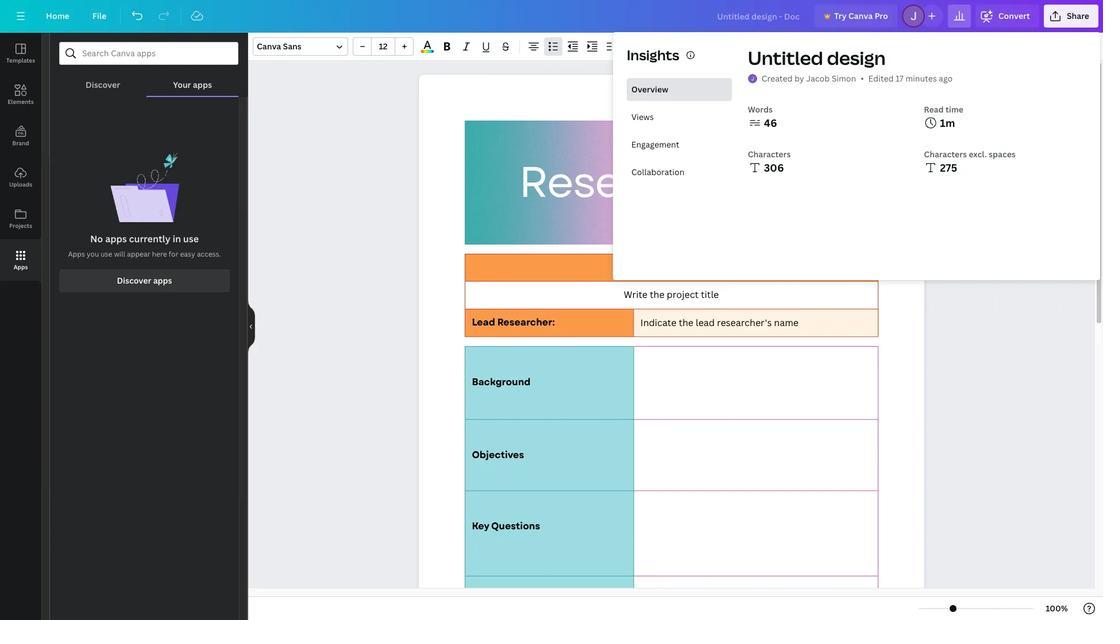 Task type: describe. For each thing, give the bounding box(es) containing it.
projects button
[[0, 198, 41, 240]]

– – number field
[[375, 41, 391, 52]]

apps for your
[[193, 79, 212, 90]]

file button
[[83, 5, 116, 28]]

jacob
[[806, 73, 830, 84]]

characters for characters
[[748, 149, 791, 160]]

excl.
[[969, 149, 987, 160]]

edited
[[869, 73, 894, 84]]

canva sans button
[[253, 37, 348, 56]]

read time
[[924, 104, 964, 115]]

research
[[519, 152, 716, 214]]

convert
[[999, 10, 1030, 21]]

collaboration button
[[627, 161, 732, 184]]

discover apps button
[[59, 270, 230, 293]]

100% button
[[1038, 600, 1076, 618]]

uploads button
[[0, 157, 41, 198]]

275
[[940, 161, 958, 175]]

empty folder image displayed when there are no installed apps image
[[110, 152, 179, 222]]

will
[[114, 249, 125, 259]]

hide image
[[248, 299, 255, 354]]

ago
[[939, 73, 953, 84]]

elements
[[8, 98, 34, 106]]

•
[[861, 73, 864, 84]]

100%
[[1046, 603, 1068, 614]]

discover apps
[[117, 275, 172, 286]]

brief
[[725, 152, 823, 214]]

access.
[[197, 249, 221, 259]]

your
[[173, 79, 191, 90]]

templates
[[6, 56, 35, 64]]

you
[[87, 249, 99, 259]]

no apps currently in use apps you use will appear here for easy access.
[[68, 233, 221, 259]]

apps inside button
[[14, 263, 28, 271]]

easy
[[180, 249, 195, 259]]

try
[[834, 10, 847, 21]]

apps for no
[[105, 233, 127, 245]]

characters for characters excl. spaces
[[924, 149, 967, 160]]

overview button
[[627, 78, 732, 101]]

home
[[46, 10, 69, 21]]

untitled
[[748, 45, 823, 70]]

canva sans
[[257, 41, 302, 52]]

share
[[1067, 10, 1089, 21]]

templates button
[[0, 33, 41, 74]]

apps button
[[0, 240, 41, 281]]

Research Brief text field
[[419, 75, 924, 621]]

elements button
[[0, 74, 41, 115]]

insights
[[627, 45, 679, 64]]

no
[[90, 233, 103, 245]]

46
[[764, 116, 777, 130]]

home link
[[37, 5, 79, 28]]

file
[[92, 10, 106, 21]]

in
[[173, 233, 181, 245]]



Task type: vqa. For each thing, say whether or not it's contained in the screenshot.
Projects button
yes



Task type: locate. For each thing, give the bounding box(es) containing it.
sans
[[283, 41, 302, 52]]

color range image
[[421, 50, 434, 53]]

untitled design
[[748, 45, 886, 70]]

words
[[748, 104, 773, 115]]

simon
[[832, 73, 856, 84]]

collaboration
[[632, 167, 685, 178]]

2 horizontal spatial apps
[[193, 79, 212, 90]]

apps
[[193, 79, 212, 90], [105, 233, 127, 245], [153, 275, 172, 286]]

characters
[[748, 149, 791, 160], [924, 149, 967, 160]]

discover
[[86, 79, 120, 90], [117, 275, 151, 286]]

canva left sans
[[257, 41, 281, 52]]

use
[[183, 233, 199, 245], [101, 249, 112, 259]]

canva inside button
[[849, 10, 873, 21]]

0 vertical spatial discover
[[86, 79, 120, 90]]

uploads
[[9, 180, 32, 188]]

currently
[[129, 233, 170, 245]]

0 horizontal spatial apps
[[14, 263, 28, 271]]

group
[[353, 37, 414, 56]]

discover inside discover 'button'
[[86, 79, 120, 90]]

overview
[[632, 84, 668, 95]]

created by jacob simon • edited 17 minutes ago
[[762, 73, 953, 84]]

minutes
[[906, 73, 937, 84]]

1 characters from the left
[[748, 149, 791, 160]]

0 horizontal spatial characters
[[748, 149, 791, 160]]

apps inside no apps currently in use apps you use will appear here for easy access.
[[68, 249, 85, 259]]

0 horizontal spatial apps
[[105, 233, 127, 245]]

time
[[946, 104, 964, 115]]

pro
[[875, 10, 888, 21]]

1 horizontal spatial apps
[[153, 275, 172, 286]]

by
[[795, 73, 804, 84]]

discover for discover
[[86, 79, 120, 90]]

Design title text field
[[708, 5, 810, 28]]

your apps
[[173, 79, 212, 90]]

main menu bar
[[0, 0, 1103, 33]]

here
[[152, 249, 167, 259]]

apps
[[68, 249, 85, 259], [14, 263, 28, 271]]

1m
[[940, 116, 955, 130]]

characters up "306"
[[748, 149, 791, 160]]

1 horizontal spatial use
[[183, 233, 199, 245]]

for
[[169, 249, 178, 259]]

try canva pro
[[834, 10, 888, 21]]

engagement button
[[627, 133, 732, 156]]

1 vertical spatial apps
[[14, 263, 28, 271]]

17
[[896, 73, 904, 84]]

brand button
[[0, 115, 41, 157]]

1 vertical spatial discover
[[117, 275, 151, 286]]

apps left you
[[68, 249, 85, 259]]

convert button
[[976, 5, 1039, 28]]

306
[[764, 161, 784, 175]]

2 characters from the left
[[924, 149, 967, 160]]

design
[[827, 45, 886, 70]]

discover button
[[59, 65, 147, 96]]

1 horizontal spatial characters
[[924, 149, 967, 160]]

characters up 275
[[924, 149, 967, 160]]

1 vertical spatial use
[[101, 249, 112, 259]]

canva inside popup button
[[257, 41, 281, 52]]

discover for discover apps
[[117, 275, 151, 286]]

appear
[[127, 249, 150, 259]]

apps down projects
[[14, 263, 28, 271]]

canva right "try"
[[849, 10, 873, 21]]

2 vertical spatial apps
[[153, 275, 172, 286]]

1 vertical spatial canva
[[257, 41, 281, 52]]

brand
[[12, 139, 29, 147]]

side panel tab list
[[0, 33, 41, 281]]

views button
[[627, 106, 732, 129]]

views
[[632, 111, 654, 122]]

0 vertical spatial use
[[183, 233, 199, 245]]

0 horizontal spatial use
[[101, 249, 112, 259]]

1 horizontal spatial canva
[[849, 10, 873, 21]]

created
[[762, 73, 793, 84]]

apps right your
[[193, 79, 212, 90]]

apps for discover
[[153, 275, 172, 286]]

projects
[[9, 222, 32, 230]]

engagement
[[632, 139, 679, 150]]

try canva pro button
[[815, 5, 897, 28]]

0 vertical spatial canva
[[849, 10, 873, 21]]

discover down the search canva apps search box
[[86, 79, 120, 90]]

read
[[924, 104, 944, 115]]

1 vertical spatial apps
[[105, 233, 127, 245]]

Search Canva apps search field
[[82, 43, 215, 64]]

1 horizontal spatial apps
[[68, 249, 85, 259]]

0 horizontal spatial canva
[[257, 41, 281, 52]]

research brief
[[519, 152, 823, 214]]

canva
[[849, 10, 873, 21], [257, 41, 281, 52]]

use right in
[[183, 233, 199, 245]]

0 vertical spatial apps
[[68, 249, 85, 259]]

use left will
[[101, 249, 112, 259]]

discover down appear
[[117, 275, 151, 286]]

characters excl. spaces
[[924, 149, 1016, 160]]

apps down here on the left top of the page
[[153, 275, 172, 286]]

spaces
[[989, 149, 1016, 160]]

share button
[[1044, 5, 1099, 28]]

apps inside no apps currently in use apps you use will appear here for easy access.
[[105, 233, 127, 245]]

discover inside discover apps button
[[117, 275, 151, 286]]

apps up will
[[105, 233, 127, 245]]

0 vertical spatial apps
[[193, 79, 212, 90]]

your apps button
[[147, 65, 238, 96]]



